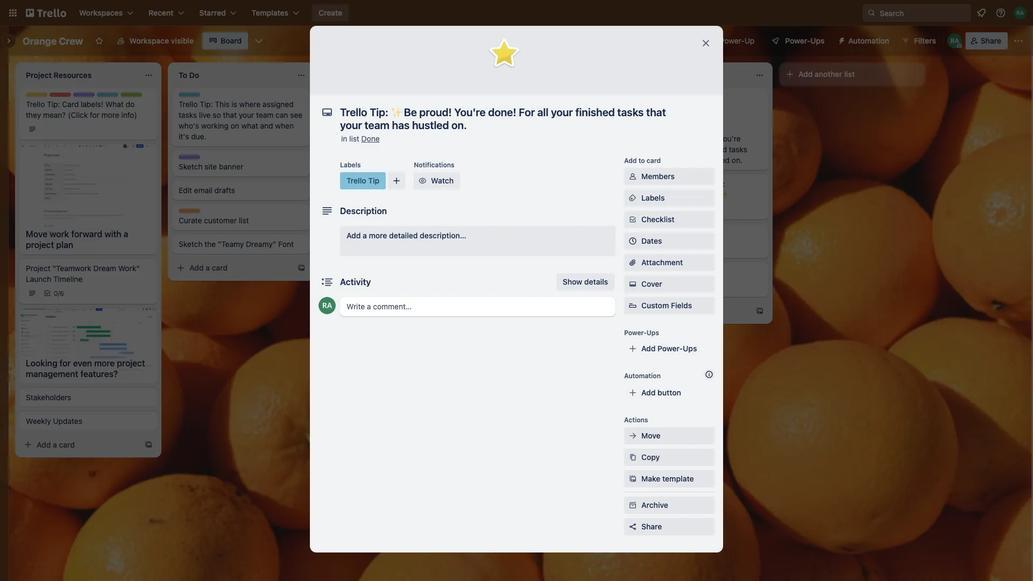 Task type: vqa. For each thing, say whether or not it's contained in the screenshot.
AND
yes



Task type: describe. For each thing, give the bounding box(es) containing it.
tip: inside the 'trello tip: card labels! what do they mean? (click for more info)'
[[47, 100, 60, 109]]

create button
[[312, 4, 349, 22]]

dec
[[651, 244, 663, 251]]

add down 'jan 31, 2020' option
[[648, 307, 663, 316]]

Board name text field
[[17, 32, 88, 50]]

0 horizontal spatial ruby anderson (rubyanderson7) image
[[319, 297, 336, 314]]

show details link
[[557, 274, 615, 291]]

but
[[426, 111, 437, 120]]

teamwork
[[638, 190, 673, 199]]

done link
[[362, 134, 380, 143]]

search image
[[868, 9, 877, 17]]

star or unstar board image
[[95, 37, 104, 45]]

finished
[[700, 145, 727, 154]]

color: red, title: "priority" element
[[50, 93, 72, 101]]

color: purple, title: "design team" element for social media assets
[[332, 168, 372, 176]]

project "teamwork dream work" launch timeline
[[26, 264, 140, 284]]

list for add another list
[[845, 70, 856, 79]]

0 horizontal spatial ups
[[647, 329, 660, 337]]

trello tip: this is where assigned tasks live so that your team can see who's working on what and when it's due. link
[[179, 99, 304, 142]]

sketch the "teamy dreamy" font link
[[179, 239, 304, 250]]

mean?
[[43, 111, 66, 120]]

move link
[[625, 428, 715, 445]]

legal review link
[[332, 144, 457, 155]]

✨ inside finalize campaign name: teamwork dream work ✨
[[720, 190, 727, 199]]

description
[[340, 206, 387, 216]]

0 / 6
[[54, 290, 64, 297]]

1 vertical spatial more
[[369, 231, 387, 240]]

create
[[319, 8, 343, 17]]

trello tip: ✨ be proud! you're done! for all your finished tasks that your team has hustled on. link
[[638, 134, 763, 166]]

hustled
[[705, 156, 730, 165]]

card up add a more detailed description…
[[365, 214, 381, 223]]

add a card down trello tip
[[342, 214, 381, 223]]

trello for trello tip trello tip: 💬for those in-between tasks that are almost done but also awaiting one last step.
[[332, 93, 349, 101]]

tip for trello tip
[[369, 176, 380, 185]]

crew
[[59, 35, 83, 47]]

add a card for create from template… icon for trello tip: card labels! what do they mean? (click for more info)
[[37, 441, 75, 449]]

submit
[[638, 229, 662, 238]]

copy link
[[625, 449, 715, 466]]

filters
[[915, 36, 937, 45]]

17,
[[664, 244, 672, 251]]

workspace visible
[[129, 36, 194, 45]]

that inside trello tip: ✨ be proud! you're done! for all your finished tasks that your team has hustled on.
[[638, 156, 651, 165]]

visible
[[171, 36, 194, 45]]

✨ inside trello tip: ✨ be proud! you're done! for all your finished tasks that your team has hustled on.
[[674, 134, 681, 143]]

where
[[239, 100, 261, 109]]

power- inside add power-ups link
[[658, 344, 683, 353]]

dream inside project "teamwork dream work" launch timeline
[[93, 264, 116, 273]]

add down social
[[342, 214, 357, 223]]

board
[[221, 36, 242, 45]]

create from template… image
[[756, 307, 765, 316]]

stakeholders link
[[26, 392, 151, 403]]

info)
[[121, 111, 137, 120]]

sketch site banner link
[[179, 162, 304, 172]]

card for create from template… image
[[671, 307, 687, 316]]

be
[[683, 134, 693, 143]]

0 horizontal spatial share button
[[625, 519, 715, 536]]

all
[[673, 145, 681, 154]]

contracts
[[523, 251, 556, 260]]

sm image for automation
[[834, 32, 849, 47]]

sm image for make template
[[628, 474, 639, 485]]

jan for finalize
[[651, 205, 661, 213]]

a for create from template… image's the add a card button
[[665, 307, 669, 316]]

add left the to in the top right of the page
[[625, 157, 637, 164]]

almost
[[381, 111, 404, 120]]

add a card for the middle create from template… icon
[[495, 298, 534, 307]]

design team sketch site banner
[[179, 156, 243, 171]]

weekly updates link
[[26, 416, 151, 427]]

0 vertical spatial team
[[97, 93, 113, 101]]

attachment button
[[625, 254, 715, 271]]

1 vertical spatial share
[[642, 523, 663, 532]]

0 vertical spatial share button
[[966, 32, 1009, 50]]

trello for trello tip: ✨ be proud! you're done! for all your finished tasks that your team has hustled on.
[[638, 134, 657, 143]]

custom fields button
[[625, 300, 715, 311]]

cover
[[642, 280, 663, 289]]

fields
[[672, 301, 693, 310]]

0 horizontal spatial power-ups
[[625, 329, 660, 337]]

priority design team
[[50, 93, 113, 101]]

campaign proposal link
[[638, 267, 763, 278]]

0 horizontal spatial automation
[[625, 372, 661, 380]]

6
[[60, 290, 64, 297]]

what
[[105, 100, 124, 109]]

a down description
[[363, 231, 367, 240]]

updates
[[53, 417, 82, 426]]

a for the add a card button related to create from template… icon for trello tip: card labels! what do they mean? (click for more info)
[[53, 441, 57, 449]]

orange
[[23, 35, 57, 47]]

add left button
[[642, 389, 656, 397]]

do
[[126, 100, 135, 109]]

proud!
[[695, 134, 717, 143]]

add down description
[[347, 231, 361, 240]]

orange crew
[[23, 35, 83, 47]]

edit email drafts link
[[179, 185, 304, 196]]

card for create from template… icon for trello tip: card labels! what do they mean? (click for more info)
[[59, 441, 75, 449]]

for
[[659, 145, 671, 154]]

customer
[[204, 216, 237, 225]]

card
[[62, 100, 79, 109]]

can
[[276, 111, 288, 120]]

a for the middle create from template… icon the add a card button
[[512, 298, 516, 307]]

email
[[194, 186, 213, 195]]

a for the add a card button associated with create from template… icon associated with trello tip: this is where assigned tasks live so that your team can see who's working on what and when it's due.
[[206, 264, 210, 272]]

add a more detailed description…
[[347, 231, 467, 240]]

trello tip
[[347, 176, 380, 185]]

Write a comment text field
[[340, 297, 616, 317]]

when
[[275, 121, 294, 130]]

add power-ups
[[642, 344, 698, 353]]

add a card button for create from template… icon for trello tip: card labels! what do they mean? (click for more info)
[[19, 437, 140, 454]]

and
[[260, 121, 273, 130]]

has
[[690, 156, 703, 165]]

add a card button for the middle create from template… icon
[[478, 294, 599, 311]]

add button
[[642, 389, 682, 397]]

campaign inside finalize campaign name: teamwork dream work ✨
[[666, 180, 701, 188]]

tasks inside trello tip: ✨ be proud! you're done! for all your finished tasks that your team has hustled on.
[[730, 145, 748, 154]]

button
[[658, 389, 682, 397]]

on
[[231, 121, 239, 130]]

design for sketch
[[179, 156, 200, 163]]

labels link
[[625, 190, 715, 207]]

make template
[[642, 475, 694, 484]]

priority
[[50, 93, 72, 101]]

members link
[[625, 168, 715, 185]]

a for the add a card button above detailed
[[359, 214, 363, 223]]

add down weekly
[[37, 441, 51, 449]]

legal
[[332, 145, 350, 154]]

"teamwork
[[53, 264, 91, 273]]

social media assets link
[[332, 174, 457, 185]]

detailed
[[389, 231, 418, 240]]

between
[[420, 100, 450, 109]]

add to card
[[625, 157, 661, 164]]

1 horizontal spatial labels
[[642, 194, 665, 202]]

/
[[58, 290, 60, 297]]

color: yellow, title: "copy request" element
[[26, 93, 47, 97]]

for
[[90, 111, 100, 120]]

your inside trello tip trello tip: this is where assigned tasks live so that your team can see who's working on what and when it's due.
[[239, 111, 254, 120]]

trello for trello tip trello tip: this is where assigned tasks live so that your team can see who's working on what and when it's due.
[[179, 93, 196, 101]]

power-ups inside button
[[786, 36, 825, 45]]

customize views image
[[254, 36, 264, 46]]

0 notifications image
[[976, 6, 989, 19]]

checklist
[[642, 215, 675, 224]]

sm image for copy
[[628, 452, 639, 463]]

tip: inside trello tip trello tip: this is where assigned tasks live so that your team can see who's working on what and when it's due.
[[200, 100, 213, 109]]

watch
[[431, 176, 454, 185]]

step.
[[392, 121, 409, 130]]

curate customer list link
[[179, 215, 304, 226]]



Task type: locate. For each thing, give the bounding box(es) containing it.
2020 for campaign
[[671, 205, 687, 213]]

sm image left copy
[[628, 452, 639, 463]]

are
[[368, 111, 379, 120]]

1 vertical spatial create from template… image
[[603, 298, 612, 307]]

"teamy
[[218, 240, 244, 249]]

design inside design team sketch site banner
[[179, 156, 200, 163]]

0 horizontal spatial list
[[239, 216, 249, 225]]

dream left work on the top right
[[675, 190, 698, 199]]

archive link
[[625, 497, 715, 514]]

sm image inside watch button
[[417, 176, 428, 186]]

primary element
[[0, 0, 1034, 26]]

1 vertical spatial ✨
[[720, 190, 727, 199]]

2 vertical spatial color: purple, title: "design team" element
[[332, 168, 372, 176]]

submit q1 report link
[[638, 228, 763, 239]]

sm image left archive
[[628, 500, 639, 511]]

Jan 31, 2020 checkbox
[[638, 280, 693, 293]]

sm image down actions
[[628, 431, 639, 442]]

1 horizontal spatial team
[[671, 156, 688, 165]]

dream inside finalize campaign name: teamwork dream work ✨
[[675, 190, 698, 199]]

2020 right 9,
[[671, 205, 687, 213]]

sm image inside move link
[[628, 431, 639, 442]]

0 vertical spatial dream
[[675, 190, 698, 199]]

1 horizontal spatial your
[[653, 156, 669, 165]]

tip: up the mean? at top
[[47, 100, 60, 109]]

2 sketch from the top
[[179, 240, 203, 249]]

sm image inside members link
[[628, 171, 639, 182]]

power- up add another list
[[786, 36, 811, 45]]

2 horizontal spatial ups
[[811, 36, 825, 45]]

trello for trello tip: card labels! what do they mean? (click for more info)
[[26, 100, 45, 109]]

legal review
[[332, 145, 375, 154]]

0 vertical spatial ups
[[811, 36, 825, 45]]

power- right "calendar"
[[721, 36, 745, 45]]

2 vertical spatial create from template… image
[[144, 441, 153, 449]]

tip: up for
[[659, 134, 672, 143]]

2 horizontal spatial color: purple, title: "design team" element
[[332, 168, 372, 176]]

timeline
[[53, 275, 83, 284]]

add a card down the the
[[190, 264, 228, 272]]

2 vertical spatial design
[[332, 169, 353, 176]]

sketch
[[179, 162, 203, 171], [179, 240, 203, 249]]

share button down 0 notifications image
[[966, 32, 1009, 50]]

1 horizontal spatial team
[[202, 156, 219, 163]]

a down the the
[[206, 264, 210, 272]]

add a card down 31,
[[648, 307, 687, 316]]

jan for campaign
[[651, 283, 661, 290]]

star image
[[488, 37, 522, 71]]

sm image inside the cover link
[[628, 279, 639, 290]]

0 horizontal spatial tasks
[[179, 111, 197, 120]]

add a more detailed description… link
[[340, 226, 616, 256]]

your up what
[[239, 111, 254, 120]]

tip inside trello tip trello tip: this is where assigned tasks live so that your team can see who's working on what and when it's due.
[[198, 93, 208, 101]]

jan left 9,
[[651, 205, 661, 213]]

open information menu image
[[996, 8, 1007, 18]]

color: purple, title: "design team" element down 'due.'
[[179, 155, 219, 163]]

1 vertical spatial jan
[[651, 283, 661, 290]]

2 horizontal spatial that
[[638, 156, 651, 165]]

campaign up the cover
[[638, 268, 673, 277]]

1 vertical spatial color: purple, title: "design team" element
[[179, 155, 219, 163]]

add a card down 'weekly updates'
[[37, 441, 75, 449]]

that down is
[[223, 111, 237, 120]]

power- inside power-ups button
[[786, 36, 811, 45]]

a down the freelancer contracts
[[512, 298, 516, 307]]

0 vertical spatial color: purple, title: "design team" element
[[73, 93, 113, 101]]

sm image for archive
[[628, 500, 639, 511]]

that inside trello tip trello tip: this is where assigned tasks live so that your team can see who's working on what and when it's due.
[[223, 111, 237, 120]]

a left fields
[[665, 307, 669, 316]]

0 vertical spatial 2020
[[671, 205, 687, 213]]

actions
[[625, 416, 649, 424]]

another
[[815, 70, 843, 79]]

dec 17, 2019
[[651, 244, 689, 251]]

0 horizontal spatial dream
[[93, 264, 116, 273]]

sm image for members
[[628, 171, 639, 182]]

0 horizontal spatial ✨
[[674, 134, 681, 143]]

ups up add another list
[[811, 36, 825, 45]]

finalize campaign name: teamwork dream work ✨ link
[[638, 179, 763, 200]]

tasks for live
[[179, 111, 197, 120]]

trello tip: ✨ be proud! you're done! for all your finished tasks that your team has hustled on.
[[638, 134, 748, 165]]

jan 9, 2020
[[651, 205, 687, 213]]

proposal
[[675, 268, 705, 277]]

finalize campaign name: teamwork dream work ✨
[[638, 180, 727, 199]]

description…
[[420, 231, 467, 240]]

notifications
[[414, 161, 455, 169]]

Dec 17, 2019 checkbox
[[638, 241, 692, 254]]

campaign
[[666, 180, 701, 188], [638, 268, 673, 277]]

card for the middle create from template… icon
[[518, 298, 534, 307]]

sm image for watch
[[417, 176, 428, 186]]

details
[[585, 278, 609, 286]]

0 horizontal spatial team
[[97, 93, 113, 101]]

campaign inside campaign proposal link
[[638, 268, 673, 277]]

tasks inside trello tip trello tip: 💬for those in-between tasks that are almost done but also awaiting one last step.
[[332, 111, 350, 120]]

your down for
[[653, 156, 669, 165]]

sm image for move
[[628, 431, 639, 442]]

that down done!
[[638, 156, 651, 165]]

1 horizontal spatial that
[[352, 111, 366, 120]]

what
[[242, 121, 258, 130]]

2020
[[671, 205, 687, 213], [674, 283, 690, 290]]

tasks for that
[[332, 111, 350, 120]]

color: purple, title: "design team" element up the for
[[73, 93, 113, 101]]

sm image down add to card
[[628, 171, 639, 182]]

add button button
[[625, 384, 715, 402]]

list right in
[[350, 134, 360, 143]]

add a card button down the show
[[478, 294, 599, 311]]

team up and
[[256, 111, 274, 120]]

sm image inside make template link
[[628, 474, 639, 485]]

on.
[[732, 156, 743, 165]]

Jan 9, 2020 checkbox
[[638, 202, 690, 215]]

2 vertical spatial list
[[239, 216, 249, 225]]

team inside design team social media assets
[[355, 169, 372, 176]]

sm image inside "labels" link
[[628, 193, 639, 204]]

0 horizontal spatial team
[[256, 111, 274, 120]]

last
[[377, 121, 390, 130]]

workspace visible button
[[110, 32, 200, 50]]

sm image for labels
[[628, 193, 639, 204]]

1 horizontal spatial design
[[179, 156, 200, 163]]

0 vertical spatial labels
[[340, 161, 361, 169]]

team up the for
[[97, 93, 113, 101]]

back to home image
[[26, 4, 66, 22]]

✨ down name:
[[720, 190, 727, 199]]

team down all
[[671, 156, 688, 165]]

2020 right 31,
[[674, 283, 690, 290]]

sm image inside archive 'link'
[[628, 500, 639, 511]]

sm image
[[417, 176, 428, 186], [628, 193, 639, 204], [628, 279, 639, 290], [628, 452, 639, 463], [628, 500, 639, 511]]

add a card
[[342, 214, 381, 223], [190, 264, 228, 272], [495, 298, 534, 307], [648, 307, 687, 316], [37, 441, 75, 449]]

add a card down the freelancer contracts
[[495, 298, 534, 307]]

0 horizontal spatial share
[[642, 523, 663, 532]]

2 horizontal spatial list
[[845, 70, 856, 79]]

1 vertical spatial team
[[671, 156, 688, 165]]

1 horizontal spatial color: purple, title: "design team" element
[[179, 155, 219, 163]]

your down be
[[683, 145, 698, 154]]

ruby anderson (rubyanderson7) image
[[948, 33, 963, 48], [319, 297, 336, 314]]

ups up add power-ups
[[647, 329, 660, 337]]

share left show menu "image"
[[982, 36, 1002, 45]]

jan
[[651, 205, 661, 213], [651, 283, 661, 290]]

0 vertical spatial sketch
[[179, 162, 203, 171]]

sketch left site at left top
[[179, 162, 203, 171]]

design
[[73, 93, 95, 101], [179, 156, 200, 163], [332, 169, 353, 176]]

trello tip: 💬for those in-between tasks that are almost done but also awaiting one last step. link
[[332, 99, 457, 131]]

a down trello tip
[[359, 214, 363, 223]]

color: purple, title: "design team" element for sketch site banner
[[179, 155, 219, 163]]

0 vertical spatial list
[[845, 70, 856, 79]]

0
[[54, 290, 58, 297]]

0 vertical spatial team
[[256, 111, 274, 120]]

(click
[[68, 111, 88, 120]]

1 vertical spatial list
[[350, 134, 360, 143]]

workspace
[[129, 36, 169, 45]]

team inside trello tip: ✨ be proud! you're done! for all your finished tasks that your team has hustled on.
[[671, 156, 688, 165]]

2020 for proposal
[[674, 283, 690, 290]]

trello inside trello tip: ✨ be proud! you're done! for all your finished tasks that your team has hustled on.
[[638, 134, 657, 143]]

2 horizontal spatial design
[[332, 169, 353, 176]]

2019
[[674, 244, 689, 251]]

power-ups up add another list
[[786, 36, 825, 45]]

tip for trello tip trello tip: 💬for those in-between tasks that are almost done but also awaiting one last step.
[[351, 93, 361, 101]]

0 horizontal spatial labels
[[340, 161, 361, 169]]

team left banner
[[202, 156, 219, 163]]

sm image inside checklist link
[[628, 214, 639, 225]]

card down the freelancer contracts
[[518, 298, 534, 307]]

cover link
[[625, 276, 715, 293]]

0 horizontal spatial more
[[102, 111, 119, 120]]

1 vertical spatial team
[[202, 156, 219, 163]]

0 vertical spatial create from template… image
[[297, 264, 306, 272]]

color: orange, title: "one more step" element
[[179, 209, 200, 213]]

tasks up awaiting
[[332, 111, 350, 120]]

see
[[290, 111, 303, 120]]

one
[[362, 121, 375, 130]]

card for create from template… icon associated with trello tip: this is where assigned tasks live so that your team can see who's working on what and when it's due.
[[212, 264, 228, 272]]

card right custom
[[671, 307, 687, 316]]

copy
[[642, 453, 660, 462]]

1 horizontal spatial ruby anderson (rubyanderson7) image
[[948, 33, 963, 48]]

add another list button
[[780, 62, 926, 86]]

list right another
[[845, 70, 856, 79]]

0 vertical spatial design
[[73, 93, 95, 101]]

font
[[278, 240, 294, 249]]

it's
[[179, 132, 189, 141]]

show menu image
[[1014, 36, 1025, 46]]

up
[[745, 36, 755, 45]]

2 horizontal spatial create from template… image
[[603, 298, 612, 307]]

tip for trello tip halp
[[116, 93, 126, 101]]

ups inside button
[[811, 36, 825, 45]]

trello for trello tip
[[347, 176, 367, 185]]

trello for trello tip halp
[[97, 93, 114, 101]]

add a card for create from template… image
[[648, 307, 687, 316]]

tasks up on.
[[730, 145, 748, 154]]

0 vertical spatial jan
[[651, 205, 661, 213]]

1 vertical spatial 2020
[[674, 283, 690, 290]]

power- down custom fields button
[[658, 344, 683, 353]]

sketch inside design team sketch site banner
[[179, 162, 203, 171]]

filters button
[[899, 32, 940, 50]]

add down custom
[[642, 344, 656, 353]]

card right the to in the top right of the page
[[647, 157, 661, 164]]

2 horizontal spatial tasks
[[730, 145, 748, 154]]

sm image left make
[[628, 474, 639, 485]]

0 horizontal spatial that
[[223, 111, 237, 120]]

add down freelancer
[[495, 298, 510, 307]]

sm image
[[834, 32, 849, 47], [628, 171, 639, 182], [628, 214, 639, 225], [628, 431, 639, 442], [628, 474, 639, 485]]

sm image down finalize
[[628, 193, 639, 204]]

done
[[362, 134, 380, 143]]

custom fields
[[642, 301, 693, 310]]

add a card button down jan 31, 2020
[[631, 303, 752, 320]]

automation down search image
[[849, 36, 890, 45]]

sm image for cover
[[628, 279, 639, 290]]

they
[[26, 111, 41, 120]]

list inside button
[[845, 70, 856, 79]]

1 horizontal spatial share
[[982, 36, 1002, 45]]

tip: inside trello tip: ✨ be proud! you're done! for all your finished tasks that your team has hustled on.
[[659, 134, 672, 143]]

automation up add button
[[625, 372, 661, 380]]

1 vertical spatial ruby anderson (rubyanderson7) image
[[319, 297, 336, 314]]

1 vertical spatial dream
[[93, 264, 116, 273]]

dream left work"
[[93, 264, 116, 273]]

1 jan from the top
[[651, 205, 661, 213]]

ruby anderson (rubyanderson7) image
[[1015, 6, 1027, 19]]

1 horizontal spatial dream
[[675, 190, 698, 199]]

labels!
[[81, 100, 103, 109]]

1 horizontal spatial ✨
[[720, 190, 727, 199]]

weekly updates
[[26, 417, 82, 426]]

sm image inside automation button
[[834, 32, 849, 47]]

tip inside trello tip trello tip: 💬for those in-between tasks that are almost done but also awaiting one last step.
[[351, 93, 361, 101]]

1 horizontal spatial tasks
[[332, 111, 350, 120]]

campaign up "labels" link
[[666, 180, 701, 188]]

share down archive
[[642, 523, 663, 532]]

activity
[[340, 277, 371, 287]]

create from template… image for trello tip: this is where assigned tasks live so that your team can see who's working on what and when it's due.
[[297, 264, 306, 272]]

labels down the 'legal review'
[[340, 161, 361, 169]]

card down updates
[[59, 441, 75, 449]]

1 vertical spatial automation
[[625, 372, 661, 380]]

add down "sketch the "teamy dreamy" font"
[[190, 264, 204, 272]]

sm image up add another list button
[[834, 32, 849, 47]]

2 vertical spatial team
[[355, 169, 372, 176]]

add a card button down weekly updates link
[[19, 437, 140, 454]]

0 vertical spatial automation
[[849, 36, 890, 45]]

add left another
[[799, 70, 813, 79]]

more inside the 'trello tip: card labels! what do they mean? (click for more info)'
[[102, 111, 119, 120]]

sketch left the the
[[179, 240, 203, 249]]

1 vertical spatial ups
[[647, 329, 660, 337]]

more down what
[[102, 111, 119, 120]]

2 vertical spatial your
[[653, 156, 669, 165]]

2 vertical spatial ups
[[683, 344, 698, 353]]

1 horizontal spatial share button
[[966, 32, 1009, 50]]

tip: inside trello tip trello tip: 💬for those in-between tasks that are almost done but also awaiting one last step.
[[353, 100, 366, 109]]

2 jan from the top
[[651, 283, 661, 290]]

power- down custom
[[625, 329, 647, 337]]

that inside trello tip trello tip: 💬for those in-between tasks that are almost done but also awaiting one last step.
[[352, 111, 366, 120]]

sm image left watch
[[417, 176, 428, 186]]

sm image left the cover
[[628, 279, 639, 290]]

0 vertical spatial more
[[102, 111, 119, 120]]

team inside trello tip trello tip: this is where assigned tasks live so that your team can see who's working on what and when it's due.
[[256, 111, 274, 120]]

jan left 31,
[[651, 283, 661, 290]]

power-ups button
[[764, 32, 832, 50]]

trello inside the 'trello tip: card labels! what do they mean? (click for more info)'
[[26, 100, 45, 109]]

tip: left 💬for
[[353, 100, 366, 109]]

None text field
[[335, 102, 690, 135]]

edit
[[179, 186, 192, 195]]

team for sketch
[[202, 156, 219, 163]]

team inside design team sketch site banner
[[202, 156, 219, 163]]

1 vertical spatial design
[[179, 156, 200, 163]]

1 vertical spatial sketch
[[179, 240, 203, 249]]

more left detailed
[[369, 231, 387, 240]]

a down 'weekly updates'
[[53, 441, 57, 449]]

0 vertical spatial your
[[239, 111, 254, 120]]

sm image for checklist
[[628, 214, 639, 225]]

1 vertical spatial your
[[683, 145, 698, 154]]

name:
[[703, 180, 725, 188]]

color: purple, title: "design team" element
[[73, 93, 113, 101], [179, 155, 219, 163], [332, 168, 372, 176]]

0 horizontal spatial your
[[239, 111, 254, 120]]

add a card button up detailed
[[325, 210, 446, 227]]

add a card button down "teamy on the top of the page
[[172, 260, 293, 277]]

color: lime, title: "halp" element
[[121, 93, 142, 101]]

team for social
[[355, 169, 372, 176]]

dates
[[642, 237, 663, 246]]

freelancer contracts link
[[485, 250, 610, 261]]

board link
[[202, 32, 248, 50]]

add a card for create from template… icon associated with trello tip: this is where assigned tasks live so that your team can see who's working on what and when it's due.
[[190, 264, 228, 272]]

design inside design team social media assets
[[332, 169, 353, 176]]

0 horizontal spatial design
[[73, 93, 95, 101]]

1 horizontal spatial ups
[[683, 344, 698, 353]]

1 horizontal spatial more
[[369, 231, 387, 240]]

1 horizontal spatial automation
[[849, 36, 890, 45]]

who's
[[179, 121, 199, 130]]

power-ups down custom
[[625, 329, 660, 337]]

color: sky, title: "trello tip" element
[[97, 93, 126, 101], [179, 93, 208, 101], [332, 93, 361, 101], [340, 172, 386, 190]]

done!
[[638, 145, 657, 154]]

that left are
[[352, 111, 366, 120]]

edit email drafts
[[179, 186, 235, 195]]

labels down finalize
[[642, 194, 665, 202]]

✨ left be
[[674, 134, 681, 143]]

list for curate customer list
[[239, 216, 249, 225]]

0 vertical spatial campaign
[[666, 180, 701, 188]]

1 sketch from the top
[[179, 162, 203, 171]]

1 vertical spatial share button
[[625, 519, 715, 536]]

1 vertical spatial labels
[[642, 194, 665, 202]]

tip for trello tip trello tip: this is where assigned tasks live so that your team can see who's working on what and when it's due.
[[198, 93, 208, 101]]

1 horizontal spatial list
[[350, 134, 360, 143]]

list right customer
[[239, 216, 249, 225]]

color: purple, title: "design team" element up trello tip
[[332, 168, 372, 176]]

make template link
[[625, 471, 715, 488]]

0 vertical spatial ✨
[[674, 134, 681, 143]]

1 horizontal spatial create from template… image
[[297, 264, 306, 272]]

archive
[[642, 501, 669, 510]]

1 horizontal spatial power-ups
[[786, 36, 825, 45]]

1 vertical spatial campaign
[[638, 268, 673, 277]]

members
[[642, 172, 675, 181]]

is
[[232, 100, 237, 109]]

launch
[[26, 275, 51, 284]]

power-ups
[[786, 36, 825, 45], [625, 329, 660, 337]]

2 horizontal spatial your
[[683, 145, 698, 154]]

0 horizontal spatial color: purple, title: "design team" element
[[73, 93, 113, 101]]

0 vertical spatial ruby anderson (rubyanderson7) image
[[948, 33, 963, 48]]

create from template… image for trello tip: card labels! what do they mean? (click for more info)
[[144, 441, 153, 449]]

2 horizontal spatial team
[[355, 169, 372, 176]]

tasks up who's
[[179, 111, 197, 120]]

project
[[26, 264, 50, 273]]

team
[[97, 93, 113, 101], [202, 156, 219, 163], [355, 169, 372, 176]]

submit q1 report
[[638, 229, 697, 238]]

create from template… image
[[297, 264, 306, 272], [603, 298, 612, 307], [144, 441, 153, 449]]

Search field
[[877, 5, 971, 21]]

power- inside calendar power-up link
[[721, 36, 745, 45]]

dreamy"
[[246, 240, 276, 249]]

add a card button for create from template… icon associated with trello tip: this is where assigned tasks live so that your team can see who's working on what and when it's due.
[[172, 260, 293, 277]]

0 vertical spatial power-ups
[[786, 36, 825, 45]]

tip: up live
[[200, 100, 213, 109]]

design for social
[[332, 169, 353, 176]]

ups down fields
[[683, 344, 698, 353]]

0 vertical spatial share
[[982, 36, 1002, 45]]

1 vertical spatial power-ups
[[625, 329, 660, 337]]

automation inside button
[[849, 36, 890, 45]]

0 horizontal spatial create from template… image
[[144, 441, 153, 449]]

ups
[[811, 36, 825, 45], [647, 329, 660, 337], [683, 344, 698, 353]]

share button down archive 'link'
[[625, 519, 715, 536]]

team up trello tip
[[355, 169, 372, 176]]

sm image up submit
[[628, 214, 639, 225]]

dream
[[675, 190, 698, 199], [93, 264, 116, 273]]

card down the the
[[212, 264, 228, 272]]

this
[[215, 100, 230, 109]]

add a card button for create from template… image
[[631, 303, 752, 320]]

work
[[700, 190, 718, 199]]

tasks inside trello tip trello tip: this is where assigned tasks live so that your team can see who's working on what and when it's due.
[[179, 111, 197, 120]]

sm image inside copy link
[[628, 452, 639, 463]]



